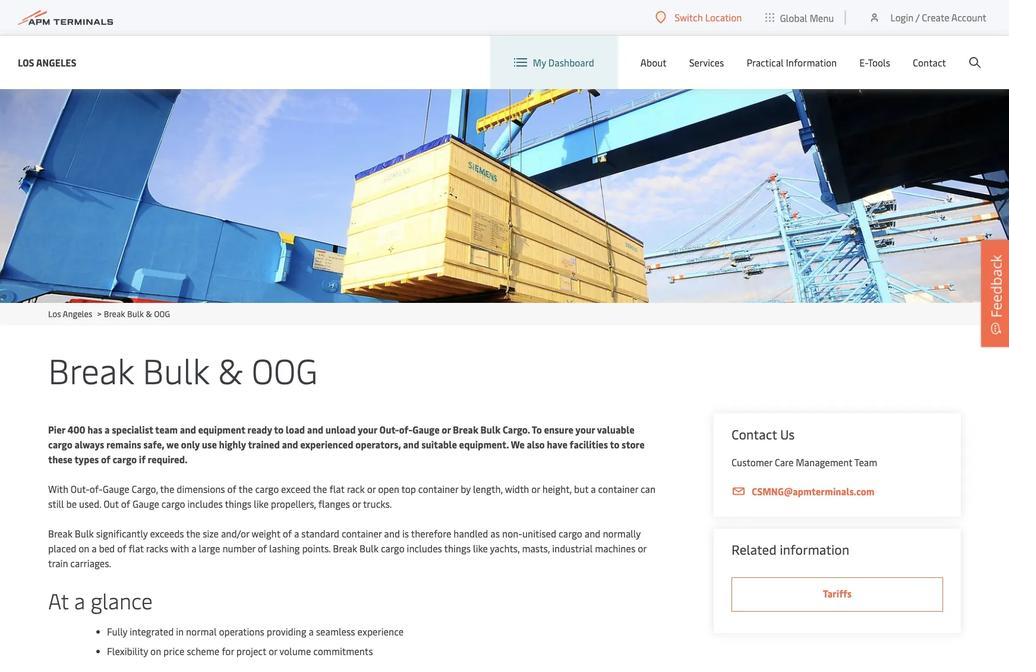Task type: vqa. For each thing, say whether or not it's contained in the screenshot.
the Application in the the 'What is the Visitor HSSE Application' dropdown button
no



Task type: describe. For each thing, give the bounding box(es) containing it.
los angeles
[[18, 56, 76, 69]]

machines
[[595, 543, 636, 555]]

1 horizontal spatial gauge
[[133, 498, 159, 511]]

of right out
[[121, 498, 130, 511]]

the right cargo,
[[160, 483, 175, 496]]

things inside "with out-of-gauge cargo, the dimensions of the cargo exceed the flat rack or open top container by length, width or height, but a container can still be used. out of gauge cargo includes things like propellers, flanges or trucks."
[[225, 498, 252, 511]]

has
[[88, 424, 103, 437]]

practical information button
[[747, 36, 838, 89]]

or right rack
[[367, 483, 376, 496]]

out
[[104, 498, 119, 511]]

of inside the pier 400 has a specialist team and equipment ready to load and unload your out-of-gauge or break bulk cargo. to ensure your valuable cargo always remains safe, we only use highly trained and experienced operators, and suitable equipment. we also have facilities to store these types of cargo if required.
[[101, 453, 111, 466]]

we
[[511, 439, 525, 451]]

/
[[916, 11, 920, 24]]

but
[[574, 483, 589, 496]]

yachts,
[[490, 543, 520, 555]]

cargo up exceeds
[[162, 498, 185, 511]]

1 vertical spatial oog
[[252, 346, 318, 393]]

1 horizontal spatial &
[[218, 346, 243, 393]]

and up experienced
[[307, 424, 324, 437]]

cargo down the remains
[[113, 453, 137, 466]]

flexibility
[[107, 646, 148, 658]]

switch
[[675, 11, 703, 24]]

pier 400 has a specialist team and equipment ready to load and unload your out-of-gauge or break bulk cargo. to ensure your valuable cargo always remains safe, we only use highly trained and experienced operators, and suitable equipment. we also have facilities to store these types of cargo if required.
[[48, 424, 645, 466]]

400
[[67, 424, 85, 437]]

menu
[[810, 11, 835, 24]]

is
[[403, 528, 409, 541]]

global
[[781, 11, 808, 24]]

management
[[796, 456, 853, 469]]

and up only
[[180, 424, 196, 437]]

gauge inside the pier 400 has a specialist team and equipment ready to load and unload your out-of-gauge or break bulk cargo. to ensure your valuable cargo always remains safe, we only use highly trained and experienced operators, and suitable equipment. we also have facilities to store these types of cargo if required.
[[413, 424, 440, 437]]

open
[[378, 483, 400, 496]]

0 vertical spatial &
[[146, 308, 152, 320]]

dashboard
[[549, 56, 595, 69]]

lashing
[[269, 543, 300, 555]]

be
[[66, 498, 77, 511]]

login / create account
[[891, 11, 987, 24]]

use
[[202, 439, 217, 451]]

contact for contact us
[[732, 426, 778, 443]]

exceed
[[281, 483, 311, 496]]

for
[[222, 646, 234, 658]]

tariffs
[[824, 588, 852, 601]]

ensure
[[544, 424, 574, 437]]

global menu
[[781, 11, 835, 24]]

on inside break bulk significantly exceeds the size and/or weight of a standard container and is therefore handled as non-unitised cargo and normally placed on a bed of flat racks with a large number of lashing points. break bulk cargo includes things like yachts, masts, industrial machines or train carriages.
[[79, 543, 89, 555]]

the inside break bulk significantly exceeds the size and/or weight of a standard container and is therefore handled as non-unitised cargo and normally placed on a bed of flat racks with a large number of lashing points. break bulk cargo includes things like yachts, masts, industrial machines or train carriages.
[[186, 528, 201, 541]]

we
[[167, 439, 179, 451]]

at a glance
[[48, 587, 153, 616]]

a up lashing
[[294, 528, 299, 541]]

services
[[690, 56, 725, 69]]

width
[[505, 483, 530, 496]]

or right project
[[269, 646, 277, 658]]

los for los angeles
[[18, 56, 34, 69]]

my dashboard button
[[514, 36, 595, 89]]

cargo.
[[503, 424, 530, 437]]

like inside "with out-of-gauge cargo, the dimensions of the cargo exceed the flat rack or open top container by length, width or height, but a container can still be used. out of gauge cargo includes things like propellers, flanges or trucks."
[[254, 498, 269, 511]]

2 your from the left
[[576, 424, 595, 437]]

of right bed
[[117, 543, 126, 555]]

therefore
[[411, 528, 452, 541]]

if
[[139, 453, 146, 466]]

information
[[787, 56, 838, 69]]

angeles for los angeles
[[36, 56, 76, 69]]

of down weight on the bottom of page
[[258, 543, 267, 555]]

about
[[641, 56, 667, 69]]

>
[[97, 308, 102, 320]]

switch location
[[675, 11, 742, 24]]

normally
[[603, 528, 641, 541]]

includes inside "with out-of-gauge cargo, the dimensions of the cargo exceed the flat rack or open top container by length, width or height, but a container can still be used. out of gauge cargo includes things like propellers, flanges or trucks."
[[188, 498, 223, 511]]

suitable
[[422, 439, 457, 451]]

cargo,
[[132, 483, 158, 496]]

global menu button
[[754, 0, 847, 35]]

significantly
[[96, 528, 148, 541]]

providing
[[267, 626, 307, 639]]

things inside break bulk significantly exceeds the size and/or weight of a standard container and is therefore handled as non-unitised cargo and normally placed on a bed of flat racks with a large number of lashing points. break bulk cargo includes things like yachts, masts, industrial machines or train carriages.
[[445, 543, 471, 555]]

cargo up the these
[[48, 439, 72, 451]]

specialist
[[112, 424, 153, 437]]

points.
[[302, 543, 331, 555]]

includes inside break bulk significantly exceeds the size and/or weight of a standard container and is therefore handled as non-unitised cargo and normally placed on a bed of flat racks with a large number of lashing points. break bulk cargo includes things like yachts, masts, industrial machines or train carriages.
[[407, 543, 442, 555]]

my
[[533, 56, 547, 69]]

price
[[164, 646, 185, 658]]

height,
[[543, 483, 572, 496]]

los angeles > break bulk & oog
[[48, 308, 170, 320]]

operations
[[219, 626, 265, 639]]

about button
[[641, 36, 667, 89]]

ready
[[248, 424, 272, 437]]

0 horizontal spatial to
[[274, 424, 284, 437]]

break inside the pier 400 has a specialist team and equipment ready to load and unload your out-of-gauge or break bulk cargo. to ensure your valuable cargo always remains safe, we only use highly trained and experienced operators, and suitable equipment. we also have facilities to store these types of cargo if required.
[[453, 424, 479, 437]]

team
[[155, 424, 178, 437]]

flexibility on price scheme for project or volume commitments
[[107, 646, 373, 658]]

trucks.
[[363, 498, 392, 511]]

and down load on the bottom of page
[[282, 439, 298, 451]]

cargo up industrial
[[559, 528, 583, 541]]

exceeds
[[150, 528, 184, 541]]

operators,
[[356, 439, 401, 451]]

size
[[203, 528, 219, 541]]

integrated
[[130, 626, 174, 639]]

carriages.
[[70, 558, 111, 570]]

0 horizontal spatial oog
[[154, 308, 170, 320]]

1 horizontal spatial container
[[419, 483, 459, 496]]

los for los angeles > break bulk & oog
[[48, 308, 61, 320]]

break right points.
[[333, 543, 358, 555]]

equipment
[[198, 424, 245, 437]]

like inside break bulk significantly exceeds the size and/or weight of a standard container and is therefore handled as non-unitised cargo and normally placed on a bed of flat racks with a large number of lashing points. break bulk cargo includes things like yachts, masts, industrial machines or train carriages.
[[473, 543, 488, 555]]

login / create account link
[[869, 0, 987, 35]]

required.
[[148, 453, 188, 466]]

out- inside the pier 400 has a specialist team and equipment ready to load and unload your out-of-gauge or break bulk cargo. to ensure your valuable cargo always remains safe, we only use highly trained and experienced operators, and suitable equipment. we also have facilities to store these types of cargo if required.
[[380, 424, 399, 437]]

e-tools
[[860, 56, 891, 69]]

break bulk image
[[0, 89, 1010, 303]]

safe,
[[143, 439, 165, 451]]

seamless
[[316, 626, 355, 639]]

cargo down is
[[381, 543, 405, 555]]

valuable
[[597, 424, 635, 437]]

at
[[48, 587, 69, 616]]

or right width on the right bottom of page
[[532, 483, 541, 496]]

1 your from the left
[[358, 424, 378, 437]]

or inside the pier 400 has a specialist team and equipment ready to load and unload your out-of-gauge or break bulk cargo. to ensure your valuable cargo always remains safe, we only use highly trained and experienced operators, and suitable equipment. we also have facilities to store these types of cargo if required.
[[442, 424, 451, 437]]

e-
[[860, 56, 869, 69]]

these
[[48, 453, 72, 466]]



Task type: locate. For each thing, give the bounding box(es) containing it.
or down normally
[[638, 543, 647, 555]]

cargo
[[48, 439, 72, 451], [113, 453, 137, 466], [255, 483, 279, 496], [162, 498, 185, 511], [559, 528, 583, 541], [381, 543, 405, 555]]

out- up operators,
[[380, 424, 399, 437]]

includes down therefore
[[407, 543, 442, 555]]

of right dimensions
[[228, 483, 237, 496]]

1 vertical spatial flat
[[129, 543, 144, 555]]

e-tools button
[[860, 36, 891, 89]]

propellers,
[[271, 498, 316, 511]]

1 horizontal spatial to
[[610, 439, 620, 451]]

experienced
[[300, 439, 354, 451]]

cargo left the exceed
[[255, 483, 279, 496]]

2 vertical spatial gauge
[[133, 498, 159, 511]]

the left size at the left bottom of the page
[[186, 528, 201, 541]]

on up carriages.
[[79, 543, 89, 555]]

a left seamless
[[309, 626, 314, 639]]

a right 'has' at the left bottom of the page
[[105, 424, 110, 437]]

1 vertical spatial contact
[[732, 426, 778, 443]]

bulk
[[127, 308, 144, 320], [143, 346, 209, 393], [481, 424, 501, 437], [75, 528, 94, 541], [360, 543, 379, 555]]

1 vertical spatial angeles
[[63, 308, 92, 320]]

0 horizontal spatial includes
[[188, 498, 223, 511]]

feedback
[[987, 255, 1006, 318]]

a inside "with out-of-gauge cargo, the dimensions of the cargo exceed the flat rack or open top container by length, width or height, but a container can still be used. out of gauge cargo includes things like propellers, flanges or trucks."
[[591, 483, 596, 496]]

gauge down cargo,
[[133, 498, 159, 511]]

project
[[237, 646, 266, 658]]

0 vertical spatial out-
[[380, 424, 399, 437]]

of- up used.
[[90, 483, 103, 496]]

practical
[[747, 56, 784, 69]]

to down valuable
[[610, 439, 620, 451]]

contact us
[[732, 426, 795, 443]]

by
[[461, 483, 471, 496]]

0 horizontal spatial of-
[[90, 483, 103, 496]]

your up operators,
[[358, 424, 378, 437]]

remains
[[106, 439, 141, 451]]

1 horizontal spatial oog
[[252, 346, 318, 393]]

a right with
[[192, 543, 197, 555]]

0 vertical spatial los
[[18, 56, 34, 69]]

1 vertical spatial like
[[473, 543, 488, 555]]

0 horizontal spatial gauge
[[103, 483, 129, 496]]

the up the flanges
[[313, 483, 327, 496]]

out- up be
[[71, 483, 90, 496]]

1 horizontal spatial out-
[[380, 424, 399, 437]]

contact down login / create account link
[[914, 56, 947, 69]]

equipment.
[[459, 439, 509, 451]]

of- up operators,
[[399, 424, 413, 437]]

angeles
[[36, 56, 76, 69], [63, 308, 92, 320]]

csmng@apmterminals.com link
[[732, 485, 944, 500]]

1 vertical spatial out-
[[71, 483, 90, 496]]

out- inside "with out-of-gauge cargo, the dimensions of the cargo exceed the flat rack or open top container by length, width or height, but a container can still be used. out of gauge cargo includes things like propellers, flanges or trucks."
[[71, 483, 90, 496]]

break up placed
[[48, 528, 73, 541]]

gauge up suitable
[[413, 424, 440, 437]]

1 horizontal spatial flat
[[330, 483, 345, 496]]

as
[[491, 528, 500, 541]]

los
[[18, 56, 34, 69], [48, 308, 61, 320]]

0 vertical spatial like
[[254, 498, 269, 511]]

related
[[732, 541, 777, 559]]

contact up customer
[[732, 426, 778, 443]]

includes down dimensions
[[188, 498, 223, 511]]

0 vertical spatial gauge
[[413, 424, 440, 437]]

1 horizontal spatial your
[[576, 424, 595, 437]]

standard
[[302, 528, 340, 541]]

still
[[48, 498, 64, 511]]

or up suitable
[[442, 424, 451, 437]]

0 horizontal spatial container
[[342, 528, 382, 541]]

trained
[[248, 439, 280, 451]]

0 horizontal spatial &
[[146, 308, 152, 320]]

a
[[105, 424, 110, 437], [591, 483, 596, 496], [294, 528, 299, 541], [92, 543, 97, 555], [192, 543, 197, 555], [74, 587, 85, 616], [309, 626, 314, 639]]

like down handled
[[473, 543, 488, 555]]

on left 'price'
[[151, 646, 161, 658]]

things up and/or
[[225, 498, 252, 511]]

a left bed
[[92, 543, 97, 555]]

to
[[532, 424, 542, 437]]

a right the but
[[591, 483, 596, 496]]

&
[[146, 308, 152, 320], [218, 346, 243, 393]]

0 horizontal spatial out-
[[71, 483, 90, 496]]

0 vertical spatial on
[[79, 543, 89, 555]]

and left suitable
[[403, 439, 420, 451]]

1 horizontal spatial of-
[[399, 424, 413, 437]]

flat down significantly
[[129, 543, 144, 555]]

1 vertical spatial on
[[151, 646, 161, 658]]

team
[[855, 456, 878, 469]]

1 vertical spatial things
[[445, 543, 471, 555]]

unitised
[[523, 528, 557, 541]]

customer
[[732, 456, 773, 469]]

1 vertical spatial of-
[[90, 483, 103, 496]]

0 horizontal spatial like
[[254, 498, 269, 511]]

a right at
[[74, 587, 85, 616]]

1 horizontal spatial on
[[151, 646, 161, 658]]

your up facilities
[[576, 424, 595, 437]]

break down ">"
[[48, 346, 134, 393]]

container left can
[[599, 483, 639, 496]]

things down handled
[[445, 543, 471, 555]]

0 horizontal spatial things
[[225, 498, 252, 511]]

commitments
[[314, 646, 373, 658]]

practical information
[[747, 56, 838, 69]]

0 vertical spatial contact
[[914, 56, 947, 69]]

1 horizontal spatial los
[[48, 308, 61, 320]]

racks
[[146, 543, 168, 555]]

pier
[[48, 424, 65, 437]]

container down trucks.
[[342, 528, 382, 541]]

1 horizontal spatial things
[[445, 543, 471, 555]]

0 horizontal spatial your
[[358, 424, 378, 437]]

2 horizontal spatial container
[[599, 483, 639, 496]]

and left is
[[384, 528, 400, 541]]

and up industrial
[[585, 528, 601, 541]]

scheme
[[187, 646, 220, 658]]

0 horizontal spatial flat
[[129, 543, 144, 555]]

1 vertical spatial &
[[218, 346, 243, 393]]

0 horizontal spatial contact
[[732, 426, 778, 443]]

break bulk significantly exceeds the size and/or weight of a standard container and is therefore handled as non-unitised cargo and normally placed on a bed of flat racks with a large number of lashing points. break bulk cargo includes things like yachts, masts, industrial machines or train carriages.
[[48, 528, 647, 570]]

switch location button
[[656, 11, 742, 24]]

also
[[527, 439, 545, 451]]

or down rack
[[352, 498, 361, 511]]

and/or
[[221, 528, 250, 541]]

angeles for los angeles > break bulk & oog
[[63, 308, 92, 320]]

0 horizontal spatial los
[[18, 56, 34, 69]]

number
[[223, 543, 256, 555]]

handled
[[454, 528, 489, 541]]

1 vertical spatial los
[[48, 308, 61, 320]]

1 horizontal spatial like
[[473, 543, 488, 555]]

flat inside break bulk significantly exceeds the size and/or weight of a standard container and is therefore handled as non-unitised cargo and normally placed on a bed of flat racks with a large number of lashing points. break bulk cargo includes things like yachts, masts, industrial machines or train carriages.
[[129, 543, 144, 555]]

store
[[622, 439, 645, 451]]

contact for contact
[[914, 56, 947, 69]]

services button
[[690, 36, 725, 89]]

0 vertical spatial to
[[274, 424, 284, 437]]

includes
[[188, 498, 223, 511], [407, 543, 442, 555]]

0 horizontal spatial on
[[79, 543, 89, 555]]

0 vertical spatial angeles
[[36, 56, 76, 69]]

break
[[104, 308, 125, 320], [48, 346, 134, 393], [453, 424, 479, 437], [48, 528, 73, 541], [333, 543, 358, 555]]

weight
[[252, 528, 281, 541]]

placed
[[48, 543, 76, 555]]

container inside break bulk significantly exceeds the size and/or weight of a standard container and is therefore handled as non-unitised cargo and normally placed on a bed of flat racks with a large number of lashing points. break bulk cargo includes things like yachts, masts, industrial machines or train carriages.
[[342, 528, 382, 541]]

0 vertical spatial includes
[[188, 498, 223, 511]]

flat inside "with out-of-gauge cargo, the dimensions of the cargo exceed the flat rack or open top container by length, width or height, but a container can still be used. out of gauge cargo includes things like propellers, flanges or trucks."
[[330, 483, 345, 496]]

gauge up out
[[103, 483, 129, 496]]

can
[[641, 483, 656, 496]]

normal
[[186, 626, 217, 639]]

train
[[48, 558, 68, 570]]

experience
[[358, 626, 404, 639]]

csmng@apmterminals.com
[[752, 486, 875, 498]]

contact button
[[914, 36, 947, 89]]

like
[[254, 498, 269, 511], [473, 543, 488, 555]]

masts,
[[522, 543, 550, 555]]

gauge
[[413, 424, 440, 437], [103, 483, 129, 496], [133, 498, 159, 511]]

non-
[[503, 528, 523, 541]]

tariffs link
[[732, 578, 944, 613]]

facilities
[[570, 439, 608, 451]]

types
[[74, 453, 99, 466]]

the right dimensions
[[239, 483, 253, 496]]

flanges
[[319, 498, 350, 511]]

top
[[402, 483, 416, 496]]

1 vertical spatial includes
[[407, 543, 442, 555]]

1 vertical spatial gauge
[[103, 483, 129, 496]]

have
[[547, 439, 568, 451]]

container left by
[[419, 483, 459, 496]]

1 horizontal spatial includes
[[407, 543, 442, 555]]

of- inside "with out-of-gauge cargo, the dimensions of the cargo exceed the flat rack or open top container by length, width or height, but a container can still be used. out of gauge cargo includes things like propellers, flanges or trucks."
[[90, 483, 103, 496]]

0 vertical spatial flat
[[330, 483, 345, 496]]

account
[[952, 11, 987, 24]]

rack
[[347, 483, 365, 496]]

tools
[[869, 56, 891, 69]]

of right types
[[101, 453, 111, 466]]

feedback button
[[982, 240, 1010, 347]]

like up weight on the bottom of page
[[254, 498, 269, 511]]

0 vertical spatial oog
[[154, 308, 170, 320]]

los angeles link
[[18, 55, 76, 70], [48, 308, 92, 320]]

0 vertical spatial of-
[[399, 424, 413, 437]]

break up the 'equipment.'
[[453, 424, 479, 437]]

1 vertical spatial to
[[610, 439, 620, 451]]

0 vertical spatial things
[[225, 498, 252, 511]]

of- inside the pier 400 has a specialist team and equipment ready to load and unload your out-of-gauge or break bulk cargo. to ensure your valuable cargo always remains safe, we only use highly trained and experienced operators, and suitable equipment. we also have facilities to store these types of cargo if required.
[[399, 424, 413, 437]]

care
[[775, 456, 794, 469]]

a inside the pier 400 has a specialist team and equipment ready to load and unload your out-of-gauge or break bulk cargo. to ensure your valuable cargo always remains safe, we only use highly trained and experienced operators, and suitable equipment. we also have facilities to store these types of cargo if required.
[[105, 424, 110, 437]]

create
[[923, 11, 950, 24]]

bulk inside the pier 400 has a specialist team and equipment ready to load and unload your out-of-gauge or break bulk cargo. to ensure your valuable cargo always remains safe, we only use highly trained and experienced operators, and suitable equipment. we also have facilities to store these types of cargo if required.
[[481, 424, 501, 437]]

dimensions
[[177, 483, 225, 496]]

contact
[[914, 56, 947, 69], [732, 426, 778, 443]]

and
[[180, 424, 196, 437], [307, 424, 324, 437], [282, 439, 298, 451], [403, 439, 420, 451], [384, 528, 400, 541], [585, 528, 601, 541]]

2 horizontal spatial gauge
[[413, 424, 440, 437]]

of up lashing
[[283, 528, 292, 541]]

on
[[79, 543, 89, 555], [151, 646, 161, 658]]

flat up the flanges
[[330, 483, 345, 496]]

or inside break bulk significantly exceeds the size and/or weight of a standard container and is therefore handled as non-unitised cargo and normally placed on a bed of flat racks with a large number of lashing points. break bulk cargo includes things like yachts, masts, industrial machines or train carriages.
[[638, 543, 647, 555]]

only
[[181, 439, 200, 451]]

1 vertical spatial los angeles link
[[48, 308, 92, 320]]

0 vertical spatial los angeles link
[[18, 55, 76, 70]]

break right ">"
[[104, 308, 125, 320]]

1 horizontal spatial contact
[[914, 56, 947, 69]]

to left load on the bottom of page
[[274, 424, 284, 437]]



